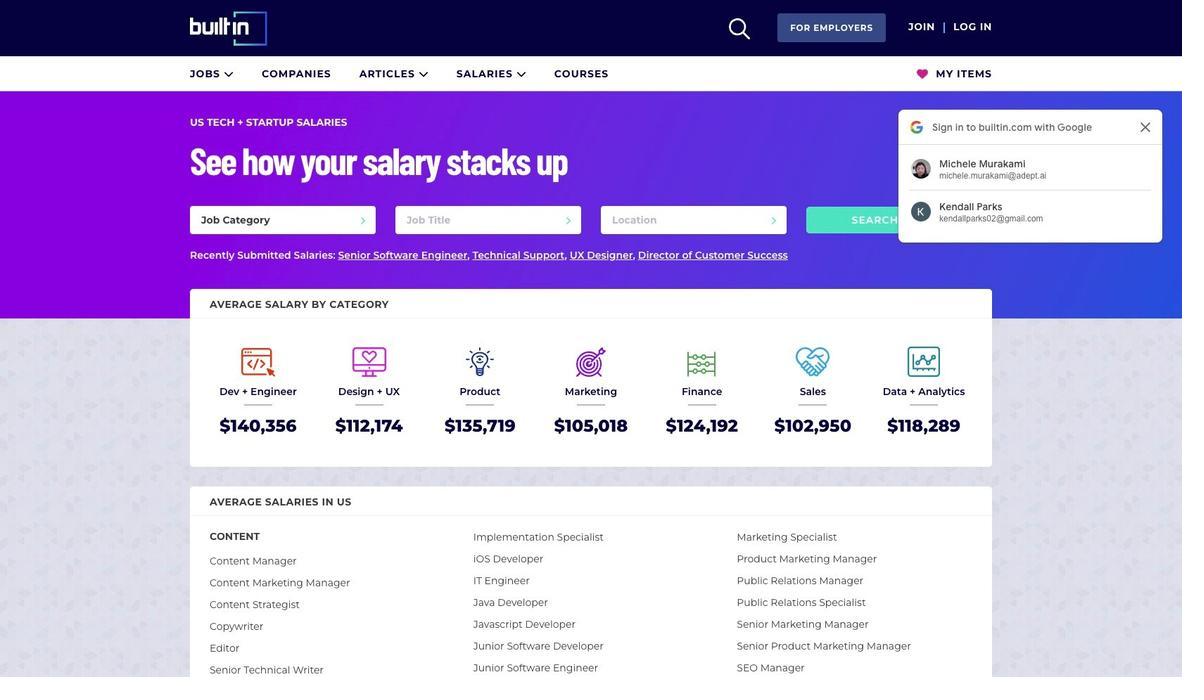 Task type: locate. For each thing, give the bounding box(es) containing it.
icon image
[[729, 18, 750, 39], [917, 68, 929, 80], [224, 69, 234, 78], [419, 69, 429, 78], [517, 69, 526, 78]]



Task type: describe. For each thing, give the bounding box(es) containing it.
built in national image
[[190, 11, 287, 45]]



